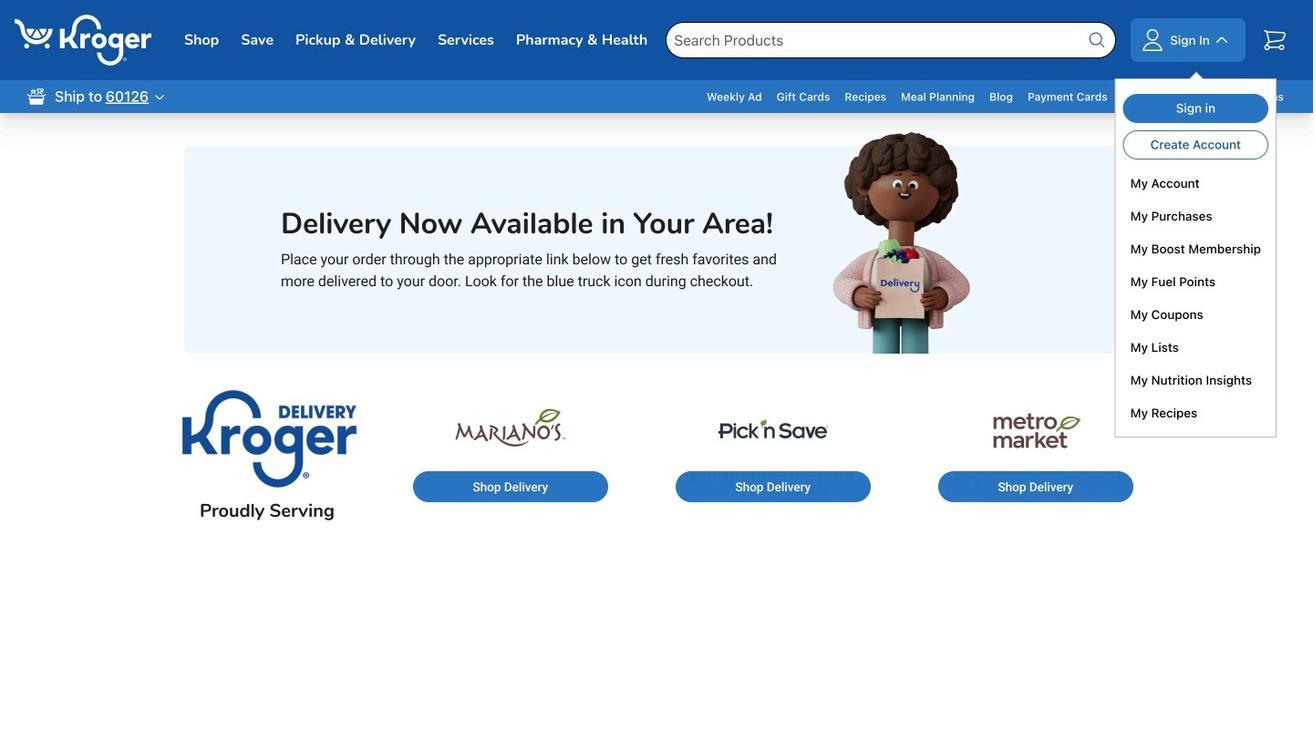 Task type: vqa. For each thing, say whether or not it's contained in the screenshot.
Resend confirmation email to verify your account element
no



Task type: describe. For each thing, give the bounding box(es) containing it.
pick 'n save logo, shop delivery image
[[657, 390, 890, 522]]

kroger delivery proudly serving image
[[182, 390, 358, 522]]

search image
[[1086, 29, 1108, 51]]



Task type: locate. For each thing, give the bounding box(es) containing it.
mariano's logo, shop delivery image
[[394, 390, 628, 522]]

up image
[[1213, 31, 1231, 49]]

kroger logo image
[[15, 15, 151, 66]]

metro market logo, shop delivery image
[[919, 390, 1153, 522]]

None search field
[[666, 0, 1116, 80]]

delivery now available in your area. place your order through the appropriate link below to get fresh favorites and more delivered to your door. look for the blue truck icon during checkout. image
[[73, 128, 1241, 354]]

account menu image
[[1138, 26, 1168, 55]]

Search search field
[[666, 22, 1116, 58]]



